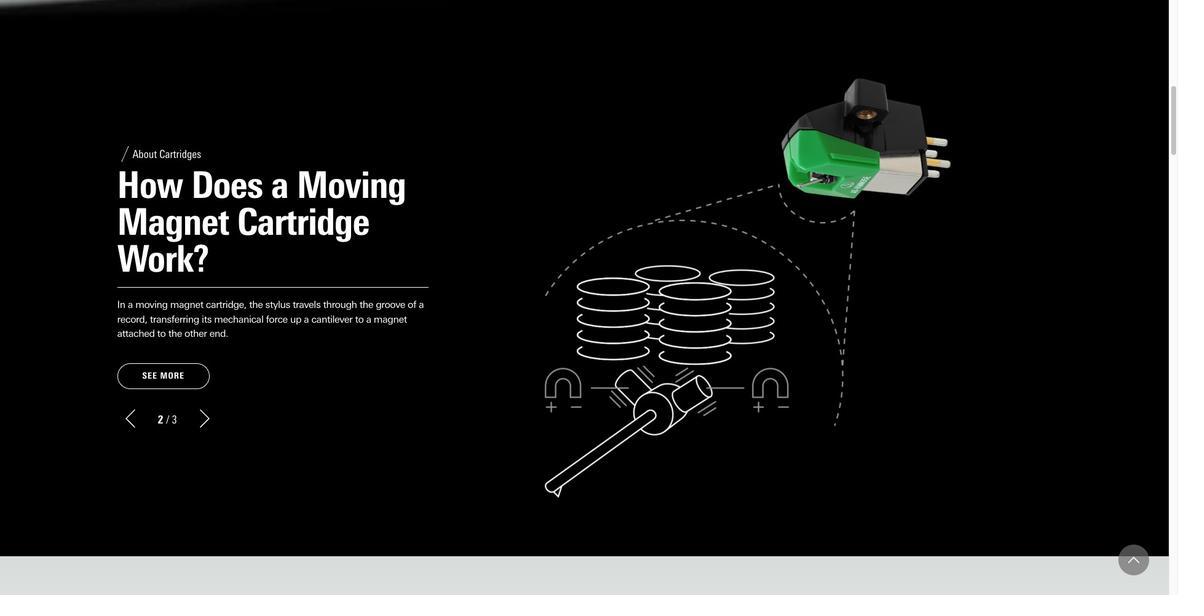 Task type: vqa. For each thing, say whether or not it's contained in the screenshot.
CONSISTENT
no



Task type: describe. For each thing, give the bounding box(es) containing it.
0 horizontal spatial the
[[168, 328, 182, 340]]

cantilever
[[312, 314, 353, 325]]

its
[[202, 314, 212, 325]]

about cartridges
[[133, 148, 201, 161]]

groove
[[376, 299, 405, 311]]

2 horizontal spatial the
[[360, 299, 373, 311]]

moving
[[297, 163, 406, 208]]

previous slide image
[[121, 410, 139, 428]]

a inside the how does a moving magnet cartridge work?
[[271, 163, 288, 208]]

end.
[[210, 328, 228, 340]]

0 horizontal spatial to
[[157, 328, 166, 340]]

transferring
[[150, 314, 199, 325]]

magnet
[[117, 200, 229, 244]]

1 vertical spatial magnet
[[374, 314, 407, 325]]

how does a moving magnet cartridge work?
[[117, 163, 406, 281]]

/
[[166, 413, 169, 427]]

in
[[117, 299, 125, 311]]

up
[[290, 314, 301, 325]]

more
[[160, 371, 185, 381]]

next slide image
[[195, 410, 214, 428]]

2 / 3
[[158, 413, 177, 427]]

moving
[[135, 299, 168, 311]]

cartridge
[[237, 200, 369, 244]]

attached
[[117, 328, 155, 340]]

how
[[117, 163, 183, 208]]



Task type: locate. For each thing, give the bounding box(es) containing it.
0 vertical spatial to
[[355, 314, 364, 325]]

1 vertical spatial to
[[157, 328, 166, 340]]

1 horizontal spatial the
[[249, 299, 263, 311]]

the left groove
[[360, 299, 373, 311]]

through
[[323, 299, 357, 311]]

0 vertical spatial magnet
[[170, 299, 203, 311]]

does
[[191, 163, 263, 208]]

a right of
[[419, 299, 424, 311]]

record,
[[117, 314, 147, 325]]

cartridge,
[[206, 299, 247, 311]]

1 horizontal spatial to
[[355, 314, 364, 325]]

a right in
[[128, 299, 133, 311]]

other
[[185, 328, 207, 340]]

see more button
[[117, 363, 210, 389]]

mechanical
[[214, 314, 264, 325]]

3
[[172, 413, 177, 427]]

0 horizontal spatial magnet
[[170, 299, 203, 311]]

work?
[[117, 237, 209, 281]]

arrow up image
[[1129, 555, 1140, 566]]

travels
[[293, 299, 321, 311]]

magnet down groove
[[374, 314, 407, 325]]

magnet
[[170, 299, 203, 311], [374, 314, 407, 325]]

the
[[249, 299, 263, 311], [360, 299, 373, 311], [168, 328, 182, 340]]

in a moving magnet cartridge, the stylus travels through the groove of a record, transferring its mechanical force up a cantilever to a magnet attached to the other end.
[[117, 299, 424, 340]]

to
[[355, 314, 364, 325], [157, 328, 166, 340]]

see
[[142, 371, 157, 381]]

to down the transferring
[[157, 328, 166, 340]]

cartridges
[[159, 148, 201, 161]]

a right up
[[304, 314, 309, 325]]

1 horizontal spatial magnet
[[374, 314, 407, 325]]

a right does
[[271, 163, 288, 208]]

the left stylus
[[249, 299, 263, 311]]

a right the 'cantilever'
[[366, 314, 371, 325]]

force
[[266, 314, 288, 325]]

to down through
[[355, 314, 364, 325]]

the down the transferring
[[168, 328, 182, 340]]

about
[[133, 148, 157, 161]]

2
[[158, 413, 163, 427]]

see more
[[142, 371, 185, 381]]

of
[[408, 299, 416, 311]]

stylus
[[265, 299, 290, 311]]

a
[[271, 163, 288, 208], [128, 299, 133, 311], [419, 299, 424, 311], [304, 314, 309, 325], [366, 314, 371, 325]]

magnet up the transferring
[[170, 299, 203, 311]]



